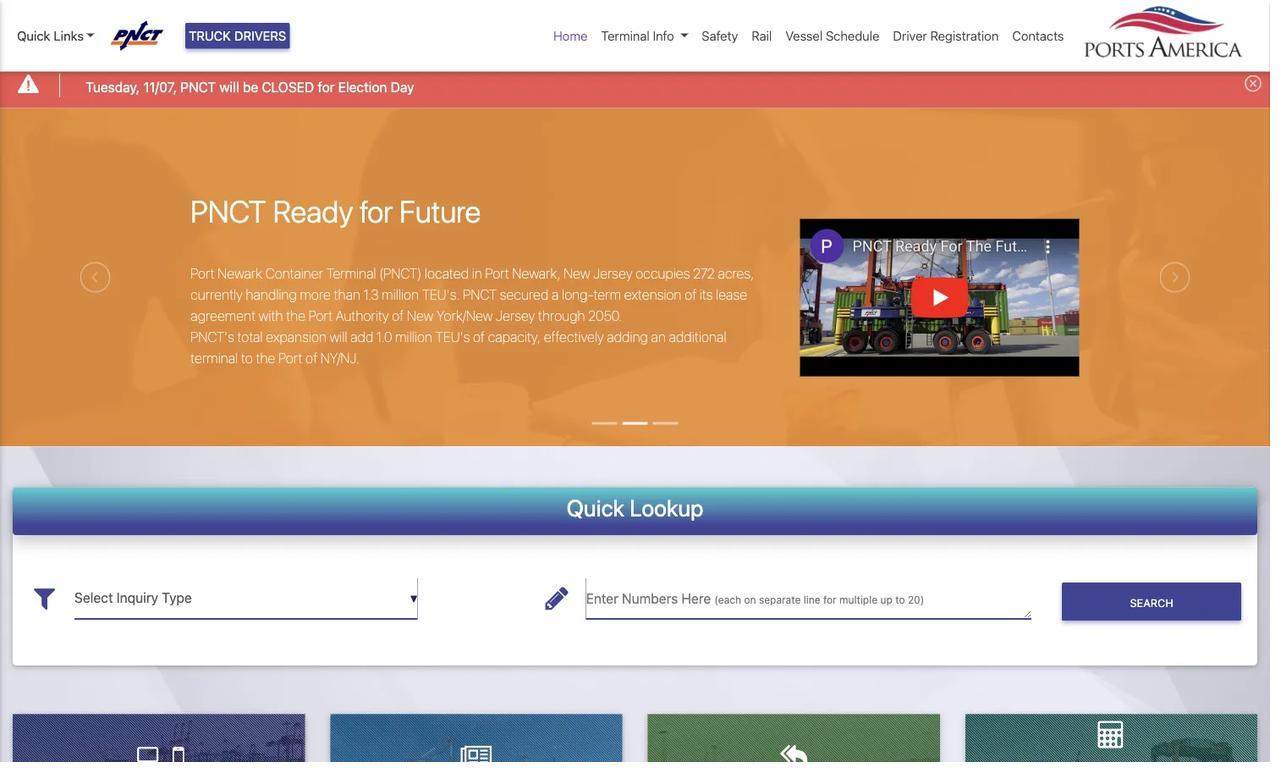Task type: describe. For each thing, give the bounding box(es) containing it.
1.3
[[364, 287, 379, 303]]

0 vertical spatial jersey
[[594, 266, 633, 282]]

1 horizontal spatial new
[[564, 266, 591, 282]]

election
[[338, 79, 387, 95]]

quick for quick lookup
[[567, 494, 625, 521]]

mobile image
[[173, 737, 184, 762]]

search
[[1131, 596, 1174, 609]]

vessel schedule link
[[779, 19, 887, 52]]

registration
[[931, 28, 999, 43]]

20)
[[908, 594, 925, 606]]

here
[[682, 591, 711, 607]]

▼
[[410, 593, 418, 605]]

tuesday,
[[86, 79, 140, 95]]

lease
[[716, 287, 748, 303]]

adding
[[607, 329, 648, 345]]

port up currently
[[191, 266, 215, 282]]

0 vertical spatial million
[[382, 287, 419, 303]]

teu's.
[[422, 287, 460, 303]]

enter
[[586, 591, 619, 607]]

of down york/new
[[473, 329, 485, 345]]

expansion
[[266, 329, 327, 345]]

of down "expansion" on the left of the page
[[306, 350, 318, 366]]

1 vertical spatial jersey
[[496, 308, 535, 324]]

port newark container terminal (pnct) located in port newark, new jersey occupies 272 acres, currently handling more than 1.3 million teu's.                                 pnct secured a long-term extension of its lease agreement with the port authority of new york/new jersey through 2050. pnct's total expansion will add 1.0 million teu's of capacity,                                 effectively adding an additional terminal to the port of ny/nj.
[[191, 266, 755, 366]]

search button
[[1063, 583, 1242, 621]]

ready
[[273, 193, 353, 229]]

a
[[552, 287, 559, 303]]

numbers
[[622, 591, 678, 607]]

tuesday, 11/07, pnct will be closed for election day alert
[[0, 62, 1271, 108]]

for inside tuesday, 11/07, pnct will be closed for election day link
[[318, 79, 335, 95]]

to inside port newark container terminal (pnct) located in port newark, new jersey occupies 272 acres, currently handling more than 1.3 million teu's.                                 pnct secured a long-term extension of its lease agreement with the port authority of new york/new jersey through 2050. pnct's total expansion will add 1.0 million teu's of capacity,                                 effectively adding an additional terminal to the port of ny/nj.
[[241, 350, 253, 366]]

1 vertical spatial million
[[396, 329, 433, 345]]

safety link
[[695, 19, 745, 52]]

its
[[700, 287, 713, 303]]

on
[[745, 594, 757, 606]]

links
[[54, 28, 84, 43]]

additional
[[669, 329, 727, 345]]

drivers
[[234, 28, 286, 43]]

future
[[400, 193, 481, 229]]

pnct ready for future image
[[0, 108, 1271, 542]]

port down more
[[309, 308, 333, 324]]

info
[[653, 28, 675, 43]]

pnct inside alert
[[181, 79, 216, 95]]

york/new
[[437, 308, 493, 324]]

long-
[[562, 287, 594, 303]]

pnct inside port newark container terminal (pnct) located in port newark, new jersey occupies 272 acres, currently handling more than 1.3 million teu's.                                 pnct secured a long-term extension of its lease agreement with the port authority of new york/new jersey through 2050. pnct's total expansion will add 1.0 million teu's of capacity,                                 effectively adding an additional terminal to the port of ny/nj.
[[463, 287, 497, 303]]

(each
[[715, 594, 742, 606]]

will inside port newark container terminal (pnct) located in port newark, new jersey occupies 272 acres, currently handling more than 1.3 million teu's.                                 pnct secured a long-term extension of its lease agreement with the port authority of new york/new jersey through 2050. pnct's total expansion will add 1.0 million teu's of capacity,                                 effectively adding an additional terminal to the port of ny/nj.
[[330, 329, 348, 345]]

0 horizontal spatial the
[[256, 350, 275, 366]]

extension
[[625, 287, 682, 303]]

1 vertical spatial for
[[360, 193, 393, 229]]

more
[[300, 287, 331, 303]]

newark
[[218, 266, 263, 282]]

total
[[237, 329, 263, 345]]

multiple
[[840, 594, 878, 606]]

schedule
[[826, 28, 880, 43]]

(pnct)
[[379, 266, 422, 282]]

pnct ready for future
[[191, 193, 481, 229]]

vessel
[[786, 28, 823, 43]]

acres,
[[718, 266, 755, 282]]

1 vertical spatial pnct
[[191, 193, 267, 229]]

truck
[[189, 28, 231, 43]]



Task type: vqa. For each thing, say whether or not it's contained in the screenshot.
the bottommost for
yes



Task type: locate. For each thing, give the bounding box(es) containing it.
ny/nj.
[[321, 350, 360, 366]]

pnct down in
[[463, 287, 497, 303]]

0 vertical spatial will
[[220, 79, 239, 95]]

be
[[243, 79, 258, 95]]

million down (pnct)
[[382, 287, 419, 303]]

secured
[[500, 287, 549, 303]]

1 horizontal spatial to
[[896, 594, 906, 606]]

1 horizontal spatial will
[[330, 329, 348, 345]]

container
[[266, 266, 323, 282]]

0 vertical spatial the
[[286, 308, 306, 324]]

safety
[[702, 28, 739, 43]]

the up "expansion" on the left of the page
[[286, 308, 306, 324]]

occupies
[[636, 266, 690, 282]]

0 vertical spatial for
[[318, 79, 335, 95]]

driver
[[894, 28, 928, 43]]

terminal inside 'terminal info' link
[[602, 28, 650, 43]]

0 horizontal spatial to
[[241, 350, 253, 366]]

tuesday, 11/07, pnct will be closed for election day
[[86, 79, 415, 95]]

1 horizontal spatial the
[[286, 308, 306, 324]]

rail link
[[745, 19, 779, 52]]

pnct's
[[191, 329, 234, 345]]

1.0
[[377, 329, 392, 345]]

1 vertical spatial terminal
[[327, 266, 376, 282]]

day
[[391, 79, 415, 95]]

0 vertical spatial quick
[[17, 28, 50, 43]]

terminal info link
[[595, 19, 695, 52]]

11/07,
[[143, 79, 177, 95]]

0 horizontal spatial terminal
[[327, 266, 376, 282]]

1 vertical spatial the
[[256, 350, 275, 366]]

home
[[554, 28, 588, 43]]

closed
[[262, 79, 314, 95]]

port right in
[[486, 266, 510, 282]]

authority
[[336, 308, 389, 324]]

0 horizontal spatial quick
[[17, 28, 50, 43]]

to inside 'enter numbers here (each on separate line for multiple up to 20)'
[[896, 594, 906, 606]]

pnct
[[181, 79, 216, 95], [191, 193, 267, 229], [463, 287, 497, 303]]

contacts
[[1013, 28, 1065, 43]]

located
[[425, 266, 469, 282]]

driver registration
[[894, 28, 999, 43]]

new
[[564, 266, 591, 282], [407, 308, 434, 324]]

2 vertical spatial pnct
[[463, 287, 497, 303]]

1 vertical spatial quick
[[567, 494, 625, 521]]

truck drivers link
[[185, 23, 290, 49]]

quick
[[17, 28, 50, 43], [567, 494, 625, 521]]

to down total
[[241, 350, 253, 366]]

the down total
[[256, 350, 275, 366]]

0 horizontal spatial jersey
[[496, 308, 535, 324]]

driver registration link
[[887, 19, 1006, 52]]

quick lookup
[[567, 494, 704, 521]]

1 horizontal spatial quick
[[567, 494, 625, 521]]

an
[[651, 329, 666, 345]]

quick links link
[[17, 26, 95, 45]]

will inside alert
[[220, 79, 239, 95]]

1 horizontal spatial terminal
[[602, 28, 650, 43]]

1 vertical spatial will
[[330, 329, 348, 345]]

will
[[220, 79, 239, 95], [330, 329, 348, 345]]

jersey up "term"
[[594, 266, 633, 282]]

1 horizontal spatial jersey
[[594, 266, 633, 282]]

terminal inside port newark container terminal (pnct) located in port newark, new jersey occupies 272 acres, currently handling more than 1.3 million teu's.                                 pnct secured a long-term extension of its lease agreement with the port authority of new york/new jersey through 2050. pnct's total expansion will add 1.0 million teu's of capacity,                                 effectively adding an additional terminal to the port of ny/nj.
[[327, 266, 376, 282]]

port down "expansion" on the left of the page
[[279, 350, 303, 366]]

for left election
[[318, 79, 335, 95]]

pnct up newark
[[191, 193, 267, 229]]

terminal
[[602, 28, 650, 43], [327, 266, 376, 282]]

tuesday, 11/07, pnct will be closed for election day link
[[86, 77, 415, 97]]

0 vertical spatial terminal
[[602, 28, 650, 43]]

add
[[351, 329, 374, 345]]

for
[[318, 79, 335, 95], [360, 193, 393, 229], [824, 594, 837, 606]]

currently
[[191, 287, 243, 303]]

million right 1.0
[[396, 329, 433, 345]]

will left be
[[220, 79, 239, 95]]

None text field
[[75, 578, 418, 619], [586, 578, 1032, 619], [75, 578, 418, 619], [586, 578, 1032, 619]]

2 vertical spatial for
[[824, 594, 837, 606]]

0 horizontal spatial will
[[220, 79, 239, 95]]

1 vertical spatial new
[[407, 308, 434, 324]]

with
[[259, 308, 283, 324]]

contacts link
[[1006, 19, 1072, 52]]

than
[[334, 287, 361, 303]]

million
[[382, 287, 419, 303], [396, 329, 433, 345]]

terminal left info
[[602, 28, 650, 43]]

rail
[[752, 28, 772, 43]]

to
[[241, 350, 253, 366], [896, 594, 906, 606]]

new up long-
[[564, 266, 591, 282]]

vessel schedule
[[786, 28, 880, 43]]

new down teu's.
[[407, 308, 434, 324]]

term
[[594, 287, 621, 303]]

will up ny/nj.
[[330, 329, 348, 345]]

separate
[[759, 594, 801, 606]]

up
[[881, 594, 893, 606]]

quick left links
[[17, 28, 50, 43]]

0 vertical spatial new
[[564, 266, 591, 282]]

0 horizontal spatial for
[[318, 79, 335, 95]]

of
[[685, 287, 697, 303], [392, 308, 404, 324], [473, 329, 485, 345], [306, 350, 318, 366]]

1 vertical spatial to
[[896, 594, 906, 606]]

for right line
[[824, 594, 837, 606]]

2 horizontal spatial for
[[824, 594, 837, 606]]

capacity,
[[488, 329, 541, 345]]

through
[[538, 308, 585, 324]]

in
[[472, 266, 482, 282]]

of up 1.0
[[392, 308, 404, 324]]

for inside 'enter numbers here (each on separate line for multiple up to 20)'
[[824, 594, 837, 606]]

quick for quick links
[[17, 28, 50, 43]]

the
[[286, 308, 306, 324], [256, 350, 275, 366]]

terminal info
[[602, 28, 675, 43]]

home link
[[547, 19, 595, 52]]

pnct right the "11/07,"
[[181, 79, 216, 95]]

of left its
[[685, 287, 697, 303]]

quick left lookup
[[567, 494, 625, 521]]

teu's
[[436, 329, 470, 345]]

0 horizontal spatial new
[[407, 308, 434, 324]]

272
[[694, 266, 715, 282]]

for right ready
[[360, 193, 393, 229]]

line
[[804, 594, 821, 606]]

2050.
[[589, 308, 623, 324]]

0 vertical spatial pnct
[[181, 79, 216, 95]]

1 horizontal spatial for
[[360, 193, 393, 229]]

terminal
[[191, 350, 238, 366]]

quick links
[[17, 28, 84, 43]]

enter numbers here (each on separate line for multiple up to 20)
[[586, 591, 925, 607]]

terminal up than
[[327, 266, 376, 282]]

agreement
[[191, 308, 256, 324]]

truck drivers
[[189, 28, 286, 43]]

jersey up the 'capacity,' in the top left of the page
[[496, 308, 535, 324]]

close image
[[1246, 75, 1262, 92]]

effectively
[[544, 329, 604, 345]]

to right up
[[896, 594, 906, 606]]

lookup
[[630, 494, 704, 521]]

0 vertical spatial to
[[241, 350, 253, 366]]

handling
[[246, 287, 297, 303]]

newark,
[[513, 266, 561, 282]]



